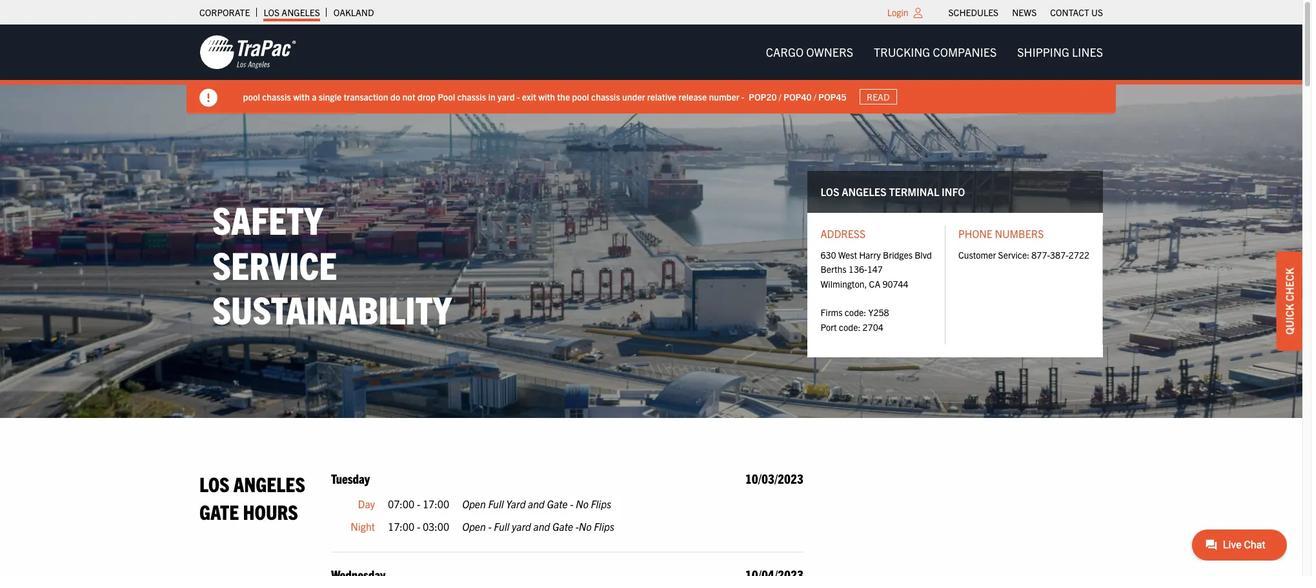Task type: describe. For each thing, give the bounding box(es) containing it.
07:00
[[388, 498, 415, 511]]

pop40
[[784, 91, 812, 102]]

shipping lines
[[1018, 45, 1104, 59]]

0 vertical spatial yard
[[498, 91, 515, 102]]

10/03/2023
[[746, 471, 804, 487]]

login link
[[888, 6, 909, 18]]

gate up open - full yard and gate -no flips
[[547, 498, 568, 511]]

136-
[[849, 264, 868, 275]]

trucking companies link
[[864, 39, 1008, 65]]

open for open - full yard and gate -no flips
[[462, 521, 486, 534]]

0 vertical spatial flips
[[591, 498, 612, 511]]

1 vertical spatial no
[[579, 521, 592, 534]]

hours
[[243, 499, 298, 524]]

in
[[489, 91, 496, 102]]

shipping lines link
[[1008, 39, 1114, 65]]

pop45
[[819, 91, 847, 102]]

0 horizontal spatial 17:00
[[388, 521, 415, 534]]

check
[[1284, 268, 1297, 301]]

single
[[319, 91, 342, 102]]

pool chassis with a single transaction  do not drop pool chassis in yard -  exit with the pool chassis under relative release number -  pop20 / pop40 / pop45
[[243, 91, 847, 102]]

630
[[821, 249, 837, 261]]

quick
[[1284, 304, 1297, 335]]

service:
[[999, 249, 1030, 261]]

relative
[[648, 91, 677, 102]]

numbers
[[995, 227, 1044, 240]]

pool
[[438, 91, 456, 102]]

contact us
[[1051, 6, 1104, 18]]

pop20
[[749, 91, 777, 102]]

los for los angeles terminal info
[[821, 185, 840, 198]]

yard
[[506, 498, 526, 511]]

a
[[312, 91, 317, 102]]

companies
[[933, 45, 997, 59]]

los for los angeles
[[264, 6, 280, 18]]

gate down open full yard and gate - no flips
[[553, 521, 573, 534]]

firms
[[821, 307, 843, 319]]

2 chassis from the left
[[458, 91, 487, 102]]

solid image
[[200, 89, 218, 107]]

147
[[868, 264, 883, 275]]

quick check
[[1284, 268, 1297, 335]]

address
[[821, 227, 866, 240]]

customer
[[959, 249, 997, 261]]

read
[[868, 91, 890, 103]]

the
[[558, 91, 571, 102]]

release
[[679, 91, 708, 102]]

phone numbers
[[959, 227, 1044, 240]]

quick check link
[[1277, 252, 1303, 351]]

90744
[[883, 278, 909, 290]]

angeles for los angeles terminal info
[[842, 185, 887, 198]]

1 pool from the left
[[243, 91, 261, 102]]

03:00
[[423, 521, 450, 534]]

safety
[[212, 196, 323, 243]]

schedules
[[949, 6, 999, 18]]

day
[[358, 498, 375, 511]]

terminal
[[889, 185, 940, 198]]

news link
[[1013, 3, 1037, 21]]

light image
[[914, 8, 923, 18]]

harry
[[860, 249, 881, 261]]

open for open full yard and gate - no flips
[[462, 498, 486, 511]]

blvd
[[915, 249, 932, 261]]

open full yard and gate - no flips
[[462, 498, 612, 511]]

07:00 - 17:00
[[388, 498, 450, 511]]

info
[[942, 185, 966, 198]]

1 horizontal spatial 17:00
[[423, 498, 450, 511]]

gate inside the los angeles gate hours
[[200, 499, 239, 524]]

night
[[351, 521, 375, 534]]

menu bar inside banner
[[756, 39, 1114, 65]]

phone
[[959, 227, 993, 240]]

west
[[839, 249, 858, 261]]

877-
[[1032, 249, 1051, 261]]

0 vertical spatial code:
[[845, 307, 867, 319]]

1 vertical spatial yard
[[512, 521, 531, 534]]

1 chassis from the left
[[263, 91, 291, 102]]

customer service: 877-387-2722
[[959, 249, 1090, 261]]

read link
[[860, 89, 898, 105]]

1 vertical spatial full
[[494, 521, 510, 534]]

1 vertical spatial flips
[[594, 521, 615, 534]]



Task type: vqa. For each thing, say whether or not it's contained in the screenshot.
Line to the bottom
no



Task type: locate. For each thing, give the bounding box(es) containing it.
angeles up address
[[842, 185, 887, 198]]

2 horizontal spatial chassis
[[592, 91, 621, 102]]

1 horizontal spatial with
[[539, 91, 556, 102]]

2 vertical spatial los
[[200, 471, 230, 496]]

berths
[[821, 264, 847, 275]]

2 open from the top
[[462, 521, 486, 534]]

1 vertical spatial los
[[821, 185, 840, 198]]

contact us link
[[1051, 3, 1104, 21]]

0 vertical spatial full
[[488, 498, 504, 511]]

firms code:  y258 port code:  2704
[[821, 307, 889, 333]]

2722
[[1069, 249, 1090, 261]]

1 horizontal spatial /
[[814, 91, 817, 102]]

17:00 up 03:00
[[423, 498, 450, 511]]

and down open full yard and gate - no flips
[[534, 521, 550, 534]]

0 horizontal spatial /
[[780, 91, 782, 102]]

y258
[[869, 307, 889, 319]]

code: right the "port"
[[839, 321, 861, 333]]

tuesday
[[331, 471, 370, 487]]

banner
[[0, 25, 1313, 114]]

pool right solid icon
[[243, 91, 261, 102]]

0 vertical spatial angeles
[[282, 6, 320, 18]]

chassis left a
[[263, 91, 291, 102]]

open - full yard and gate -no flips
[[462, 521, 615, 534]]

angeles left "oakland" link
[[282, 6, 320, 18]]

2 vertical spatial angeles
[[234, 471, 305, 496]]

lines
[[1073, 45, 1104, 59]]

pool right the
[[573, 91, 590, 102]]

2 horizontal spatial los
[[821, 185, 840, 198]]

0 vertical spatial and
[[528, 498, 545, 511]]

pool
[[243, 91, 261, 102], [573, 91, 590, 102]]

0 horizontal spatial with
[[294, 91, 310, 102]]

angeles for los angeles gate hours
[[234, 471, 305, 496]]

under
[[623, 91, 646, 102]]

menu bar
[[942, 3, 1110, 21], [756, 39, 1114, 65]]

and right yard
[[528, 498, 545, 511]]

/ left pop45
[[814, 91, 817, 102]]

los angeles terminal info
[[821, 185, 966, 198]]

oakland link
[[334, 3, 374, 21]]

do
[[391, 91, 401, 102]]

trucking
[[874, 45, 931, 59]]

code: up 2704
[[845, 307, 867, 319]]

0 vertical spatial open
[[462, 498, 486, 511]]

angeles inside "los angeles" link
[[282, 6, 320, 18]]

cargo owners link
[[756, 39, 864, 65]]

angeles for los angeles
[[282, 6, 320, 18]]

service
[[212, 241, 337, 288]]

1 vertical spatial menu bar
[[756, 39, 1114, 65]]

oakland
[[334, 6, 374, 18]]

open
[[462, 498, 486, 511], [462, 521, 486, 534]]

yard
[[498, 91, 515, 102], [512, 521, 531, 534]]

number
[[710, 91, 740, 102]]

sustainability
[[212, 285, 452, 333]]

0 horizontal spatial los
[[200, 471, 230, 496]]

17:00 - 03:00
[[388, 521, 450, 534]]

no down open full yard and gate - no flips
[[579, 521, 592, 534]]

angeles inside the los angeles gate hours
[[234, 471, 305, 496]]

not
[[403, 91, 416, 102]]

-
[[517, 91, 520, 102], [742, 91, 745, 102], [417, 498, 421, 511], [570, 498, 574, 511], [417, 521, 421, 534], [488, 521, 492, 534], [576, 521, 579, 534]]

0 vertical spatial 17:00
[[423, 498, 450, 511]]

gate left hours
[[200, 499, 239, 524]]

code:
[[845, 307, 867, 319], [839, 321, 861, 333]]

bridges
[[883, 249, 913, 261]]

flips
[[591, 498, 612, 511], [594, 521, 615, 534]]

1 vertical spatial 17:00
[[388, 521, 415, 534]]

full down yard
[[494, 521, 510, 534]]

los inside the los angeles gate hours
[[200, 471, 230, 496]]

open right 03:00
[[462, 521, 486, 534]]

full
[[488, 498, 504, 511], [494, 521, 510, 534]]

los angeles link
[[264, 3, 320, 21]]

chassis left under
[[592, 91, 621, 102]]

cargo
[[766, 45, 804, 59]]

trucking companies
[[874, 45, 997, 59]]

17:00 down 07:00
[[388, 521, 415, 534]]

630 west harry bridges blvd berths 136-147 wilmington, ca 90744
[[821, 249, 932, 290]]

1 with from the left
[[294, 91, 310, 102]]

us
[[1092, 6, 1104, 18]]

port
[[821, 321, 837, 333]]

open left yard
[[462, 498, 486, 511]]

los angeles
[[264, 6, 320, 18]]

with left the
[[539, 91, 556, 102]]

0 horizontal spatial chassis
[[263, 91, 291, 102]]

/ left pop40
[[780, 91, 782, 102]]

/
[[780, 91, 782, 102], [814, 91, 817, 102]]

los angeles image
[[200, 34, 296, 70]]

wilmington,
[[821, 278, 867, 290]]

banner containing cargo owners
[[0, 25, 1313, 114]]

transaction
[[344, 91, 389, 102]]

2 pool from the left
[[573, 91, 590, 102]]

yard down yard
[[512, 521, 531, 534]]

1 horizontal spatial los
[[264, 6, 280, 18]]

1 horizontal spatial pool
[[573, 91, 590, 102]]

safety service sustainability
[[212, 196, 452, 333]]

with
[[294, 91, 310, 102], [539, 91, 556, 102]]

los inside "los angeles" link
[[264, 6, 280, 18]]

owners
[[807, 45, 854, 59]]

and
[[528, 498, 545, 511], [534, 521, 550, 534]]

login
[[888, 6, 909, 18]]

2704
[[863, 321, 884, 333]]

1 vertical spatial and
[[534, 521, 550, 534]]

menu bar down light image
[[756, 39, 1114, 65]]

0 vertical spatial no
[[576, 498, 589, 511]]

drop
[[418, 91, 436, 102]]

los
[[264, 6, 280, 18], [821, 185, 840, 198], [200, 471, 230, 496]]

corporate
[[200, 6, 250, 18]]

1 vertical spatial code:
[[839, 321, 861, 333]]

1 open from the top
[[462, 498, 486, 511]]

cargo owners
[[766, 45, 854, 59]]

1 vertical spatial angeles
[[842, 185, 887, 198]]

yard right in
[[498, 91, 515, 102]]

3 chassis from the left
[[592, 91, 621, 102]]

exit
[[523, 91, 537, 102]]

corporate link
[[200, 3, 250, 21]]

angeles
[[282, 6, 320, 18], [842, 185, 887, 198], [234, 471, 305, 496]]

no up open - full yard and gate -no flips
[[576, 498, 589, 511]]

menu bar up shipping
[[942, 3, 1110, 21]]

1 / from the left
[[780, 91, 782, 102]]

menu bar containing cargo owners
[[756, 39, 1114, 65]]

contact
[[1051, 6, 1090, 18]]

news
[[1013, 6, 1037, 18]]

gate
[[547, 498, 568, 511], [200, 499, 239, 524], [553, 521, 573, 534]]

schedules link
[[949, 3, 999, 21]]

2 with from the left
[[539, 91, 556, 102]]

1 horizontal spatial chassis
[[458, 91, 487, 102]]

0 vertical spatial los
[[264, 6, 280, 18]]

chassis left in
[[458, 91, 487, 102]]

0 horizontal spatial pool
[[243, 91, 261, 102]]

387-
[[1051, 249, 1069, 261]]

no
[[576, 498, 589, 511], [579, 521, 592, 534]]

chassis
[[263, 91, 291, 102], [458, 91, 487, 102], [592, 91, 621, 102]]

ca
[[870, 278, 881, 290]]

17:00
[[423, 498, 450, 511], [388, 521, 415, 534]]

menu bar containing schedules
[[942, 3, 1110, 21]]

angeles up hours
[[234, 471, 305, 496]]

2 / from the left
[[814, 91, 817, 102]]

full left yard
[[488, 498, 504, 511]]

shipping
[[1018, 45, 1070, 59]]

los for los angeles gate hours
[[200, 471, 230, 496]]

1 vertical spatial open
[[462, 521, 486, 534]]

with left a
[[294, 91, 310, 102]]

0 vertical spatial menu bar
[[942, 3, 1110, 21]]

los angeles gate hours
[[200, 471, 305, 524]]



